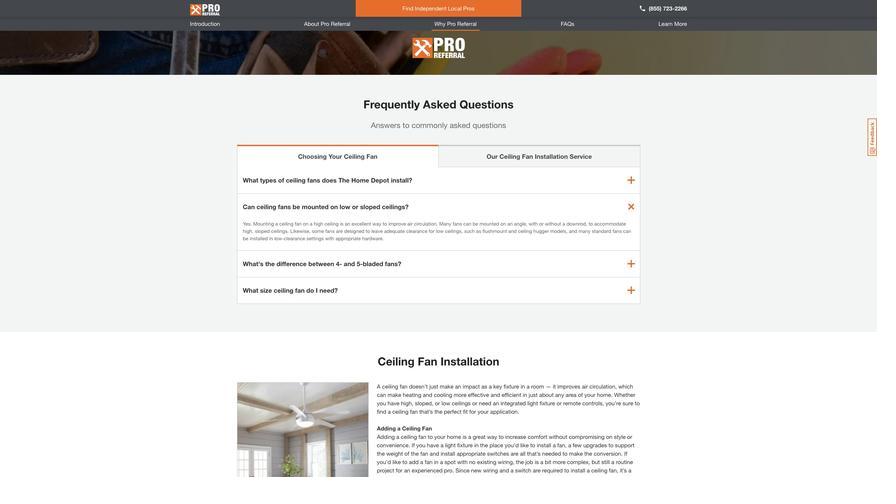 Task type: locate. For each thing, give the bounding box(es) containing it.
be up "likewise,"
[[293, 203, 300, 211]]

can down a
[[377, 392, 386, 398]]

1 referral from the left
[[331, 20, 350, 27]]

high, down heating at the left bottom of the page
[[401, 400, 413, 407]]

without up models,
[[545, 221, 561, 227]]

0 horizontal spatial have
[[388, 400, 400, 407]]

size
[[260, 287, 272, 294]]

hugger
[[534, 228, 549, 234]]

2 vertical spatial make
[[569, 451, 583, 457]]

need
[[479, 400, 492, 407]]

1 vertical spatial low
[[436, 228, 444, 234]]

1 horizontal spatial your
[[478, 409, 489, 415]]

1 horizontal spatial can
[[463, 221, 471, 227]]

as inside yes. mounting a ceiling fan on a high ceiling is an excellent way to improve air circulation. many fans can be mounted on an angle, with or without a downrod, to accommodate high, sloped ceilings. likewise, some fans are designed to leave adequate clearance for low ceilings, such as flushmount and ceiling hugger models, and many standard fans can be installed in low-clearance settings with appropriate hardware.
[[476, 228, 481, 234]]

job
[[526, 459, 533, 466], [377, 476, 385, 478]]

ceiling fan installation
[[378, 355, 500, 368]]

the up add
[[411, 451, 419, 457]]

0 horizontal spatial just
[[429, 383, 438, 390]]

0 vertical spatial you'd
[[505, 442, 519, 449]]

we require pro businesses to carry general liability insurance.
[[315, 5, 468, 12]]

circulation,
[[590, 383, 617, 390]]

you're
[[606, 400, 621, 407]]

does
[[322, 176, 337, 184]]

2 horizontal spatial fixture
[[540, 400, 555, 407]]

pro right about
[[321, 20, 329, 27]]

more up the required
[[553, 459, 566, 466]]

ceiling right the your
[[344, 153, 365, 160]]

0 vertical spatial you
[[377, 400, 386, 407]]

fans right some
[[325, 228, 335, 234]]

ceiling
[[344, 153, 365, 160], [500, 153, 520, 160], [378, 355, 415, 368], [402, 425, 421, 432]]

appropriate
[[336, 236, 361, 242], [457, 451, 486, 457]]

faqs
[[561, 20, 575, 27]]

0 vertical spatial without
[[545, 221, 561, 227]]

0 vertical spatial job
[[526, 459, 533, 466]]

0 horizontal spatial referral
[[331, 20, 350, 27]]

appropriate down the designed
[[336, 236, 361, 242]]

your down need
[[478, 409, 489, 415]]

the
[[338, 176, 350, 184]]

2 vertical spatial install
[[571, 467, 585, 474]]

like down weight
[[393, 459, 401, 466]]

it
[[553, 383, 556, 390]]

with
[[529, 221, 538, 227], [325, 236, 334, 242], [457, 459, 468, 466]]

asked
[[423, 98, 457, 111]]

models,
[[550, 228, 568, 234]]

0 horizontal spatial with
[[325, 236, 334, 242]]

answers
[[371, 121, 401, 130]]

businesses
[[354, 5, 382, 12]]

or inside adding a ceiling fan adding a ceiling fan to your home is a great way to increase comfort without compromising on style or convenience. if you have a light fixture in the place you'd like to install a fan, a few upgrades to support the weight of the fan and install appropriate switches are all that's needed to make the conversion. if you'd like to add a fan in a spot with no existing wiring, the job is a bit more complex, but still a routine project for an experienced pro. since new wiring and a switch are required to install a ceiling fan, it's a job for a licensed electrician.
[[627, 434, 632, 440]]

0 vertical spatial have
[[388, 400, 400, 407]]

that's
[[419, 409, 433, 415], [527, 451, 541, 457]]

in
[[269, 236, 273, 242], [521, 383, 525, 390], [523, 392, 527, 398], [474, 442, 479, 449], [434, 459, 439, 466]]

ceiling right high
[[325, 221, 339, 227]]

for down "project"
[[386, 476, 393, 478]]

1 vertical spatial have
[[427, 442, 439, 449]]

clearance
[[406, 228, 428, 234], [284, 236, 305, 242]]

an
[[345, 221, 350, 227], [508, 221, 513, 227], [455, 383, 461, 390], [493, 400, 499, 407], [404, 467, 410, 474]]

1 vertical spatial make
[[388, 392, 401, 398]]

air
[[407, 221, 413, 227], [582, 383, 588, 390]]

electrician.
[[422, 476, 449, 478]]

you up find
[[377, 400, 386, 407]]

2 referral from the left
[[457, 20, 477, 27]]

ceiling up a
[[378, 355, 415, 368]]

low
[[340, 203, 350, 211], [436, 228, 444, 234], [442, 400, 450, 407]]

1 vertical spatial you
[[416, 442, 426, 449]]

2 horizontal spatial your
[[585, 392, 596, 398]]

1 vertical spatial you'd
[[377, 459, 391, 466]]

controls,
[[583, 400, 604, 407]]

can
[[463, 221, 471, 227], [623, 228, 631, 234], [377, 392, 386, 398]]

fixture
[[504, 383, 519, 390], [540, 400, 555, 407], [457, 442, 473, 449]]

ceiling up convenience.
[[402, 425, 421, 432]]

0 vertical spatial more
[[454, 392, 467, 398]]

sloped up excellent
[[360, 203, 380, 211]]

2 horizontal spatial are
[[533, 467, 541, 474]]

1 horizontal spatial you
[[416, 442, 426, 449]]

1 vertical spatial sloped
[[255, 228, 270, 234]]

2 pro from the left
[[447, 20, 456, 27]]

adequate
[[384, 228, 405, 234]]

1 vertical spatial appropriate
[[457, 451, 486, 457]]

in left low-
[[269, 236, 273, 242]]

you inside adding a ceiling fan adding a ceiling fan to your home is a great way to increase comfort without compromising on style or convenience. if you have a light fixture in the place you'd like to install a fan, a few upgrades to support the weight of the fan and install appropriate switches are all that's needed to make the conversion. if you'd like to add a fan in a spot with no existing wiring, the job is a bit more complex, but still a routine project for an experienced pro. since new wiring and a switch are required to install a ceiling fan, it's a job for a licensed electrician.
[[416, 442, 426, 449]]

fan,
[[558, 442, 567, 449], [609, 467, 619, 474]]

you inside a ceiling fan doesn't just make an impact as a key fixture in a room — it improves air circulation, which can make heating and cooling more effective and efficient in just about any area of your home. whether you have high, sloped, or low ceilings or need an integrated light fixture or remote controls, you're sure to find a ceiling fan that's the perfect fit for your application.
[[377, 400, 386, 407]]

are
[[336, 228, 343, 234], [511, 451, 519, 457], [533, 467, 541, 474]]

0 vertical spatial install
[[537, 442, 551, 449]]

and up experienced
[[430, 451, 439, 457]]

0 horizontal spatial appropriate
[[336, 236, 361, 242]]

0 horizontal spatial high,
[[243, 228, 254, 234]]

conversion.
[[594, 451, 623, 457]]

can inside a ceiling fan doesn't just make an impact as a key fixture in a room — it improves air circulation, which can make heating and cooling more effective and efficient in just about any area of your home. whether you have high, sloped, or low ceilings or need an integrated light fixture or remote controls, you're sure to find a ceiling fan that's the perfect fit for your application.
[[377, 392, 386, 398]]

can ceiling fans be mounted on low or sloped ceilings?
[[243, 203, 409, 211]]

referral for why pro referral
[[457, 20, 477, 27]]

is right home at the right of page
[[463, 434, 467, 440]]

ceiling right our
[[500, 153, 520, 160]]

1 vertical spatial be
[[473, 221, 478, 227]]

0 horizontal spatial fan,
[[558, 442, 567, 449]]

adding
[[377, 425, 396, 432], [377, 434, 395, 440]]

0 vertical spatial just
[[429, 383, 438, 390]]

you'd
[[505, 442, 519, 449], [377, 459, 391, 466]]

an left angle,
[[508, 221, 513, 227]]

0 horizontal spatial your
[[435, 434, 446, 440]]

are left all
[[511, 451, 519, 457]]

of inside adding a ceiling fan adding a ceiling fan to your home is a great way to increase comfort without compromising on style or convenience. if you have a light fixture in the place you'd like to install a fan, a few upgrades to support the weight of the fan and install appropriate switches are all that's needed to make the conversion. if you'd like to add a fan in a spot with no existing wiring, the job is a bit more complex, but still a routine project for an experienced pro. since new wiring and a switch are required to install a ceiling fan, it's a job for a licensed electrician.
[[405, 451, 410, 457]]

0 vertical spatial your
[[585, 392, 596, 398]]

1 horizontal spatial job
[[526, 459, 533, 466]]

1 horizontal spatial if
[[624, 451, 628, 457]]

you'd down increase
[[505, 442, 519, 449]]

for right fit
[[470, 409, 476, 415]]

1 horizontal spatial fixture
[[504, 383, 519, 390]]

appropriate up no
[[457, 451, 486, 457]]

2 vertical spatial with
[[457, 459, 468, 466]]

why pro referral
[[435, 20, 477, 27]]

1 horizontal spatial of
[[405, 451, 410, 457]]

1 vertical spatial as
[[482, 383, 487, 390]]

2 vertical spatial be
[[243, 236, 248, 242]]

2 vertical spatial of
[[405, 451, 410, 457]]

light down home at the right of page
[[445, 442, 456, 449]]

1 horizontal spatial just
[[529, 392, 538, 398]]

that's inside a ceiling fan doesn't just make an impact as a key fixture in a room — it improves air circulation, which can make heating and cooling more effective and efficient in just about any area of your home. whether you have high, sloped, or low ceilings or need an integrated light fixture or remote controls, you're sure to find a ceiling fan that's the perfect fit for your application.
[[419, 409, 433, 415]]

ceiling right a
[[382, 383, 398, 390]]

make up "cooling"
[[440, 383, 454, 390]]

on
[[330, 203, 338, 211], [303, 221, 309, 227], [501, 221, 506, 227], [606, 434, 613, 440]]

fit
[[463, 409, 468, 415]]

be up such
[[473, 221, 478, 227]]

1 horizontal spatial have
[[427, 442, 439, 449]]

job up "switch"
[[526, 459, 533, 466]]

light
[[528, 400, 538, 407], [445, 442, 456, 449]]

1 pro from the left
[[321, 20, 329, 27]]

in inside yes. mounting a ceiling fan on a high ceiling is an excellent way to improve air circulation. many fans can be mounted on an angle, with or without a downrod, to accommodate high, sloped ceilings. likewise, some fans are designed to leave adequate clearance for low ceilings, such as flushmount and ceiling hugger models, and many standard fans can be installed in low-clearance settings with appropriate hardware.
[[269, 236, 273, 242]]

that's down sloped,
[[419, 409, 433, 415]]

low down "cooling"
[[442, 400, 450, 407]]

to right sure
[[635, 400, 640, 407]]

fans up ceilings.
[[278, 203, 291, 211]]

0 vertical spatial be
[[293, 203, 300, 211]]

1 vertical spatial high,
[[401, 400, 413, 407]]

excellent
[[352, 221, 371, 227]]

1 vertical spatial with
[[325, 236, 334, 242]]

2 what from the top
[[243, 287, 258, 294]]

1 vertical spatial job
[[377, 476, 385, 478]]

have left sloped,
[[388, 400, 400, 407]]

and
[[509, 228, 517, 234], [569, 228, 577, 234], [344, 260, 355, 268], [423, 392, 432, 398], [491, 392, 500, 398], [430, 451, 439, 457], [500, 467, 509, 474]]

in up experienced
[[434, 459, 439, 466]]

bit
[[545, 459, 551, 466]]

without up needed
[[549, 434, 567, 440]]

sloped down mounting
[[255, 228, 270, 234]]

1 vertical spatial is
[[463, 434, 467, 440]]

yes. mounting a ceiling fan on a high ceiling is an excellent way to improve air circulation. many fans can be mounted on an angle, with or without a downrod, to accommodate high, sloped ceilings. likewise, some fans are designed to leave adequate clearance for low ceilings, such as flushmount and ceiling hugger models, and many standard fans can be installed in low-clearance settings with appropriate hardware.
[[243, 221, 631, 242]]

2 vertical spatial is
[[535, 459, 539, 466]]

1 what from the top
[[243, 176, 258, 184]]

0 horizontal spatial more
[[454, 392, 467, 398]]

1 horizontal spatial like
[[520, 442, 529, 449]]

more
[[674, 20, 687, 27]]

0 horizontal spatial is
[[340, 221, 344, 227]]

1 horizontal spatial clearance
[[406, 228, 428, 234]]

clearance down "circulation."
[[406, 228, 428, 234]]

1 vertical spatial mounted
[[480, 221, 499, 227]]

in down great
[[474, 442, 479, 449]]

cooling
[[434, 392, 452, 398]]

can down "accommodate"
[[623, 228, 631, 234]]

1 horizontal spatial mounted
[[480, 221, 499, 227]]

are right "switch"
[[533, 467, 541, 474]]

1 horizontal spatial be
[[293, 203, 300, 211]]

0 vertical spatial high,
[[243, 228, 254, 234]]

ceiling right types
[[286, 176, 306, 184]]

1 vertical spatial light
[[445, 442, 456, 449]]

of
[[278, 176, 284, 184], [578, 392, 583, 398], [405, 451, 410, 457]]

support
[[615, 442, 635, 449]]

existing
[[477, 459, 497, 466]]

2 adding from the top
[[377, 434, 395, 440]]

make inside adding a ceiling fan adding a ceiling fan to your home is a great way to increase comfort without compromising on style or convenience. if you have a light fixture in the place you'd like to install a fan, a few upgrades to support the weight of the fan and install appropriate switches are all that's needed to make the conversion. if you'd like to add a fan in a spot with no existing wiring, the job is a bit more complex, but still a routine project for an experienced pro. since new wiring and a switch are required to install a ceiling fan, it's a job for a licensed electrician.
[[569, 451, 583, 457]]

make left heating at the left bottom of the page
[[388, 392, 401, 398]]

if up add
[[412, 442, 415, 449]]

circulation.
[[414, 221, 438, 227]]

more up ceilings
[[454, 392, 467, 398]]

0 vertical spatial is
[[340, 221, 344, 227]]

whether
[[614, 392, 636, 398]]

can up such
[[463, 221, 471, 227]]

0 horizontal spatial if
[[412, 442, 415, 449]]

perfect
[[444, 409, 462, 415]]

0 vertical spatial appropriate
[[336, 236, 361, 242]]

hardware.
[[362, 236, 384, 242]]

the
[[265, 260, 275, 268], [435, 409, 443, 415], [480, 442, 488, 449], [377, 451, 385, 457], [411, 451, 419, 457], [585, 451, 592, 457], [516, 459, 524, 466]]

of inside a ceiling fan doesn't just make an impact as a key fixture in a room — it improves air circulation, which can make heating and cooling more effective and efficient in just about any area of your home. whether you have high, sloped, or low ceilings or need an integrated light fixture or remote controls, you're sure to find a ceiling fan that's the perfect fit for your application.
[[578, 392, 583, 398]]

1 vertical spatial without
[[549, 434, 567, 440]]

like up all
[[520, 442, 529, 449]]

2266
[[675, 5, 687, 12]]

mounted inside yes. mounting a ceiling fan on a high ceiling is an excellent way to improve air circulation. many fans can be mounted on an angle, with or without a downrod, to accommodate high, sloped ceilings. likewise, some fans are designed to leave adequate clearance for low ceilings, such as flushmount and ceiling hugger models, and many standard fans can be installed in low-clearance settings with appropriate hardware.
[[480, 221, 499, 227]]

the right 'what's'
[[265, 260, 275, 268]]

and down downrod,
[[569, 228, 577, 234]]

air inside a ceiling fan doesn't just make an impact as a key fixture in a room — it improves air circulation, which can make heating and cooling more effective and efficient in just about any area of your home. whether you have high, sloped, or low ceilings or need an integrated light fixture or remote controls, you're sure to find a ceiling fan that's the perfect fit for your application.
[[582, 383, 588, 390]]

that's right all
[[527, 451, 541, 457]]

what types of ceiling fans does the home depot install?
[[243, 176, 412, 184]]

0 horizontal spatial fixture
[[457, 442, 473, 449]]

install down complex,
[[571, 467, 585, 474]]

if
[[412, 442, 415, 449], [624, 451, 628, 457]]

high, down yes.
[[243, 228, 254, 234]]

adding down find
[[377, 425, 396, 432]]

way
[[373, 221, 381, 227], [487, 434, 497, 440]]

0 vertical spatial with
[[529, 221, 538, 227]]

the left perfect
[[435, 409, 443, 415]]

what left types
[[243, 176, 258, 184]]

have up experienced
[[427, 442, 439, 449]]

1 vertical spatial of
[[578, 392, 583, 398]]

2 horizontal spatial be
[[473, 221, 478, 227]]

fans up ceilings, on the right of the page
[[453, 221, 462, 227]]

0 vertical spatial are
[[336, 228, 343, 234]]

low up the designed
[[340, 203, 350, 211]]

2 horizontal spatial install
[[571, 467, 585, 474]]

way up leave at left top
[[373, 221, 381, 227]]

about
[[539, 392, 554, 398]]

of up add
[[405, 451, 410, 457]]

1 horizontal spatial install
[[537, 442, 551, 449]]

5-
[[357, 260, 363, 268]]

on inside adding a ceiling fan adding a ceiling fan to your home is a great way to increase comfort without compromising on style or convenience. if you have a light fixture in the place you'd like to install a fan, a few upgrades to support the weight of the fan and install appropriate switches are all that's needed to make the conversion. if you'd like to add a fan in a spot with no existing wiring, the job is a bit more complex, but still a routine project for an experienced pro. since new wiring and a switch are required to install a ceiling fan, it's a job for a licensed electrician.
[[606, 434, 613, 440]]

0 vertical spatial mounted
[[302, 203, 329, 211]]

installation left service
[[535, 153, 568, 160]]

angle,
[[514, 221, 528, 227]]

0 vertical spatial light
[[528, 400, 538, 407]]

for inside yes. mounting a ceiling fan on a high ceiling is an excellent way to improve air circulation. many fans can be mounted on an angle, with or without a downrod, to accommodate high, sloped ceilings. likewise, some fans are designed to leave adequate clearance for low ceilings, such as flushmount and ceiling hugger models, and many standard fans can be installed in low-clearance settings with appropriate hardware.
[[429, 228, 435, 234]]

to up many
[[589, 221, 593, 227]]

feedback link image
[[868, 118, 877, 156]]

what
[[243, 176, 258, 184], [243, 287, 258, 294]]

fixture down home at the right of page
[[457, 442, 473, 449]]

more inside adding a ceiling fan adding a ceiling fan to your home is a great way to increase comfort without compromising on style or convenience. if you have a light fixture in the place you'd like to install a fan, a few upgrades to support the weight of the fan and install appropriate switches are all that's needed to make the conversion. if you'd like to add a fan in a spot with no existing wiring, the job is a bit more complex, but still a routine project for an experienced pro. since new wiring and a switch are required to install a ceiling fan, it's a job for a licensed electrician.
[[553, 459, 566, 466]]

2 horizontal spatial of
[[578, 392, 583, 398]]

in up efficient
[[521, 383, 525, 390]]

have inside adding a ceiling fan adding a ceiling fan to your home is a great way to increase comfort without compromising on style or convenience. if you have a light fixture in the place you'd like to install a fan, a few upgrades to support the weight of the fan and install appropriate switches are all that's needed to make the conversion. if you'd like to add a fan in a spot with no existing wiring, the job is a bit more complex, but still a routine project for an experienced pro. since new wiring and a switch are required to install a ceiling fan, it's a job for a licensed electrician.
[[427, 442, 439, 449]]

ceiling right find
[[392, 409, 409, 415]]

or up support
[[627, 434, 632, 440]]

0 vertical spatial adding
[[377, 425, 396, 432]]

fixture inside adding a ceiling fan adding a ceiling fan to your home is a great way to increase comfort without compromising on style or convenience. if you have a light fixture in the place you'd like to install a fan, a few upgrades to support the weight of the fan and install appropriate switches are all that's needed to make the conversion. if you'd like to add a fan in a spot with no existing wiring, the job is a bit more complex, but still a routine project for an experienced pro. since new wiring and a switch are required to install a ceiling fan, it's a job for a licensed electrician.
[[457, 442, 473, 449]]

0 vertical spatial fixture
[[504, 383, 519, 390]]

air right improve
[[407, 221, 413, 227]]

0 horizontal spatial are
[[336, 228, 343, 234]]

just
[[429, 383, 438, 390], [529, 392, 538, 398]]

wiring
[[483, 467, 498, 474]]

designed
[[344, 228, 364, 234]]

0 vertical spatial installation
[[535, 153, 568, 160]]

1 horizontal spatial air
[[582, 383, 588, 390]]

just down room
[[529, 392, 538, 398]]

referral down pro
[[331, 20, 350, 27]]

2 horizontal spatial is
[[535, 459, 539, 466]]

way up place
[[487, 434, 497, 440]]

pro.
[[444, 467, 454, 474]]

1 vertical spatial air
[[582, 383, 588, 390]]

compromising
[[569, 434, 605, 440]]

1 horizontal spatial are
[[511, 451, 519, 457]]

to left home at the right of page
[[428, 434, 433, 440]]

install
[[537, 442, 551, 449], [441, 451, 455, 457], [571, 467, 585, 474]]

2 vertical spatial your
[[435, 434, 446, 440]]

install down comfort
[[537, 442, 551, 449]]

0 vertical spatial low
[[340, 203, 350, 211]]

your left home at the right of page
[[435, 434, 446, 440]]

are inside yes. mounting a ceiling fan on a high ceiling is an excellent way to improve air circulation. many fans can be mounted on an angle, with or without a downrod, to accommodate high, sloped ceilings. likewise, some fans are designed to leave adequate clearance for low ceilings, such as flushmount and ceiling hugger models, and many standard fans can be installed in low-clearance settings with appropriate hardware.
[[336, 228, 343, 234]]

fan, up needed
[[558, 442, 567, 449]]

high, inside a ceiling fan doesn't just make an impact as a key fixture in a room — it improves air circulation, which can make heating and cooling more effective and efficient in just about any area of your home. whether you have high, sloped, or low ceilings or need an integrated light fixture or remote controls, you're sure to find a ceiling fan that's the perfect fit for your application.
[[401, 400, 413, 407]]

1 horizontal spatial that's
[[527, 451, 541, 457]]

is left the bit
[[535, 459, 539, 466]]

ceiling up convenience.
[[401, 434, 417, 440]]

we
[[315, 5, 323, 12]]

0 horizontal spatial clearance
[[284, 236, 305, 242]]

make down few
[[569, 451, 583, 457]]

0 vertical spatial fan,
[[558, 442, 567, 449]]

1 vertical spatial like
[[393, 459, 401, 466]]

1 adding from the top
[[377, 425, 396, 432]]

0 horizontal spatial like
[[393, 459, 401, 466]]

choosing
[[298, 153, 327, 160]]

job down "project"
[[377, 476, 385, 478]]

1 vertical spatial can
[[623, 228, 631, 234]]

1 horizontal spatial pro
[[447, 20, 456, 27]]

your
[[329, 153, 342, 160]]

4-
[[336, 260, 342, 268]]



Task type: vqa. For each thing, say whether or not it's contained in the screenshot.
Shop
no



Task type: describe. For each thing, give the bounding box(es) containing it.
integrated
[[501, 400, 526, 407]]

to right the required
[[564, 467, 569, 474]]

find independent local pros button
[[356, 0, 522, 17]]

2 horizontal spatial with
[[529, 221, 538, 227]]

but
[[592, 459, 600, 466]]

an inside adding a ceiling fan adding a ceiling fan to your home is a great way to increase comfort without compromising on style or convenience. if you have a light fixture in the place you'd like to install a fan, a few upgrades to support the weight of the fan and install appropriate switches are all that's needed to make the conversion. if you'd like to add a fan in a spot with no existing wiring, the job is a bit more complex, but still a routine project for an experienced pro. since new wiring and a switch are required to install a ceiling fan, it's a job for a licensed electrician.
[[404, 467, 410, 474]]

adding a ceiling fan adding a ceiling fan to your home is a great way to increase comfort without compromising on style or convenience. if you have a light fixture in the place you'd like to install a fan, a few upgrades to support the weight of the fan and install appropriate switches are all that's needed to make the conversion. if you'd like to add a fan in a spot with no existing wiring, the job is a bit more complex, but still a routine project for an experienced pro. since new wiring and a switch are required to install a ceiling fan, it's a job for a licensed electrician.
[[377, 425, 635, 478]]

on up "likewise,"
[[303, 221, 309, 227]]

the down all
[[516, 459, 524, 466]]

to up place
[[499, 434, 504, 440]]

(855) 723-2266 link
[[639, 4, 687, 13]]

i
[[316, 287, 318, 294]]

project
[[377, 467, 394, 474]]

without inside yes. mounting a ceiling fan on a high ceiling is an excellent way to improve air circulation. many fans can be mounted on an angle, with or without a downrod, to accommodate high, sloped ceilings. likewise, some fans are designed to leave adequate clearance for low ceilings, such as flushmount and ceiling hugger models, and many standard fans can be installed in low-clearance settings with appropriate hardware.
[[545, 221, 561, 227]]

weight
[[386, 451, 403, 457]]

in right efficient
[[523, 392, 527, 398]]

difference
[[277, 260, 307, 268]]

that's inside adding a ceiling fan adding a ceiling fan to your home is a great way to increase comfort without compromising on style or convenience. if you have a light fixture in the place you'd like to install a fan, a few upgrades to support the weight of the fan and install appropriate switches are all that's needed to make the conversion. if you'd like to add a fan in a spot with no existing wiring, the job is a bit more complex, but still a routine project for an experienced pro. since new wiring and a switch are required to install a ceiling fan, it's a job for a licensed electrician.
[[527, 451, 541, 457]]

leave
[[371, 228, 383, 234]]

1 vertical spatial your
[[478, 409, 489, 415]]

to inside a ceiling fan doesn't just make an impact as a key fixture in a room — it improves air circulation, which can make heating and cooling more effective and efficient in just about any area of your home. whether you have high, sloped, or low ceilings or need an integrated light fixture or remote controls, you're sure to find a ceiling fan that's the perfect fit for your application.
[[635, 400, 640, 407]]

ceiling right size
[[274, 287, 294, 294]]

1 horizontal spatial installation
[[535, 153, 568, 160]]

licensed
[[399, 476, 420, 478]]

any
[[555, 392, 564, 398]]

since
[[456, 467, 470, 474]]

to left carry
[[383, 5, 388, 12]]

to up hardware. on the left of the page
[[366, 228, 370, 234]]

need?
[[320, 287, 338, 294]]

answers to commonly asked questions
[[371, 121, 506, 130]]

spot
[[445, 459, 456, 466]]

many
[[439, 221, 452, 227]]

learn
[[659, 20, 673, 27]]

1 vertical spatial are
[[511, 451, 519, 457]]

ceilings?
[[382, 203, 409, 211]]

fan inside adding a ceiling fan adding a ceiling fan to your home is a great way to increase comfort without compromising on style or convenience. if you have a light fixture in the place you'd like to install a fan, a few upgrades to support the weight of the fan and install appropriate switches are all that's needed to make the conversion. if you'd like to add a fan in a spot with no existing wiring, the job is a bit more complex, but still a routine project for an experienced pro. since new wiring and a switch are required to install a ceiling fan, it's a job for a licensed electrician.
[[422, 425, 432, 432]]

way inside adding a ceiling fan adding a ceiling fan to your home is a great way to increase comfort without compromising on style or convenience. if you have a light fixture in the place you'd like to install a fan, a few upgrades to support the weight of the fan and install appropriate switches are all that's needed to make the conversion. if you'd like to add a fan in a spot with no existing wiring, the job is a bit more complex, but still a routine project for an experienced pro. since new wiring and a switch are required to install a ceiling fan, it's a job for a licensed electrician.
[[487, 434, 497, 440]]

efficient
[[502, 392, 521, 398]]

our ceiling fan installation service
[[487, 153, 592, 160]]

2 vertical spatial are
[[533, 467, 541, 474]]

to right needed
[[563, 451, 568, 457]]

switch
[[515, 467, 531, 474]]

our
[[487, 153, 498, 160]]

ceiling down angle,
[[518, 228, 532, 234]]

0 horizontal spatial you'd
[[377, 459, 391, 466]]

1 horizontal spatial fan,
[[609, 467, 619, 474]]

questions
[[473, 121, 506, 130]]

what for what types of ceiling fans does the home depot install?
[[243, 176, 258, 184]]

pro referral logo image
[[190, 1, 220, 18]]

(855)
[[649, 5, 662, 12]]

0 vertical spatial if
[[412, 442, 415, 449]]

it's
[[620, 467, 627, 474]]

light inside a ceiling fan doesn't just make an impact as a key fixture in a room — it improves air circulation, which can make heating and cooling more effective and efficient in just about any area of your home. whether you have high, sloped, or low ceilings or need an integrated light fixture or remote controls, you're sure to find a ceiling fan that's the perfect fit for your application.
[[528, 400, 538, 407]]

light inside adding a ceiling fan adding a ceiling fan to your home is a great way to increase comfort without compromising on style or convenience. if you have a light fixture in the place you'd like to install a fan, a few upgrades to support the weight of the fan and install appropriate switches are all that's needed to make the conversion. if you'd like to add a fan in a spot with no existing wiring, the job is a bit more complex, but still a routine project for an experienced pro. since new wiring and a switch are required to install a ceiling fan, it's a job for a licensed electrician.
[[445, 442, 456, 449]]

ceiling up mounting
[[257, 203, 276, 211]]

for up licensed
[[396, 467, 403, 474]]

pro for why
[[447, 20, 456, 27]]

standard
[[592, 228, 611, 234]]

the inside a ceiling fan doesn't just make an impact as a key fixture in a room — it improves air circulation, which can make heating and cooling more effective and efficient in just about any area of your home. whether you have high, sloped, or low ceilings or need an integrated light fixture or remote controls, you're sure to find a ceiling fan that's the perfect fit for your application.
[[435, 409, 443, 415]]

to left add
[[403, 459, 408, 466]]

upgrades
[[583, 442, 607, 449]]

0 horizontal spatial mounted
[[302, 203, 329, 211]]

service
[[570, 153, 592, 160]]

increase
[[505, 434, 526, 440]]

1 vertical spatial just
[[529, 392, 538, 398]]

pro
[[344, 5, 352, 12]]

types
[[260, 176, 277, 184]]

723-
[[663, 5, 675, 12]]

find independent local pros
[[403, 5, 475, 12]]

wiring,
[[498, 459, 515, 466]]

what's
[[243, 260, 264, 268]]

and down wiring,
[[500, 467, 509, 474]]

routine
[[616, 459, 633, 466]]

home
[[447, 434, 461, 440]]

local
[[448, 5, 462, 12]]

sloped inside yes. mounting a ceiling fan on a high ceiling is an excellent way to improve air circulation. many fans can be mounted on an angle, with or without a downrod, to accommodate high, sloped ceilings. likewise, some fans are designed to leave adequate clearance for low ceilings, such as flushmount and ceiling hugger models, and many standard fans can be installed in low-clearance settings with appropriate hardware.
[[255, 228, 270, 234]]

few
[[573, 442, 582, 449]]

high, inside yes. mounting a ceiling fan on a high ceiling is an excellent way to improve air circulation. many fans can be mounted on an angle, with or without a downrod, to accommodate high, sloped ceilings. likewise, some fans are designed to leave adequate clearance for low ceilings, such as flushmount and ceiling hugger models, and many standard fans can be installed in low-clearance settings with appropriate hardware.
[[243, 228, 254, 234]]

for inside a ceiling fan doesn't just make an impact as a key fixture in a room — it improves air circulation, which can make heating and cooling more effective and efficient in just about any area of your home. whether you have high, sloped, or low ceilings or need an integrated light fixture or remote controls, you're sure to find a ceiling fan that's the perfect fit for your application.
[[470, 409, 476, 415]]

remote
[[563, 400, 581, 407]]

find
[[403, 5, 414, 12]]

or down any
[[557, 400, 562, 407]]

pro for about
[[321, 20, 329, 27]]

frequently
[[364, 98, 420, 111]]

air inside yes. mounting a ceiling fan on a high ceiling is an excellent way to improve air circulation. many fans can be mounted on an angle, with or without a downrod, to accommodate high, sloped ceilings. likewise, some fans are designed to leave adequate clearance for low ceilings, such as flushmount and ceiling hugger models, and many standard fans can be installed in low-clearance settings with appropriate hardware.
[[407, 221, 413, 227]]

more inside a ceiling fan doesn't just make an impact as a key fixture in a room — it improves air circulation, which can make heating and cooling more effective and efficient in just about any area of your home. whether you have high, sloped, or low ceilings or need an integrated light fixture or remote controls, you're sure to find a ceiling fan that's the perfect fit for your application.
[[454, 392, 467, 398]]

fan inside yes. mounting a ceiling fan on a high ceiling is an excellent way to improve air circulation. many fans can be mounted on an angle, with or without a downrod, to accommodate high, sloped ceilings. likewise, some fans are designed to leave adequate clearance for low ceilings, such as flushmount and ceiling hugger models, and many standard fans can be installed in low-clearance settings with appropriate hardware.
[[295, 221, 302, 227]]

fans down "accommodate"
[[613, 228, 622, 234]]

installed
[[250, 236, 268, 242]]

general
[[404, 5, 422, 12]]

on up flushmount
[[501, 221, 506, 227]]

key
[[494, 383, 502, 390]]

0 horizontal spatial be
[[243, 236, 248, 242]]

the down the upgrades
[[585, 451, 592, 457]]

as inside a ceiling fan doesn't just make an impact as a key fixture in a room — it improves air circulation, which can make heating and cooling more effective and efficient in just about any area of your home. whether you have high, sloped, or low ceilings or need an integrated light fixture or remote controls, you're sure to find a ceiling fan that's the perfect fit for your application.
[[482, 383, 487, 390]]

1 vertical spatial install
[[441, 451, 455, 457]]

1 vertical spatial fixture
[[540, 400, 555, 407]]

or inside yes. mounting a ceiling fan on a high ceiling is an excellent way to improve air circulation. many fans can be mounted on an angle, with or without a downrod, to accommodate high, sloped ceilings. likewise, some fans are designed to leave adequate clearance for low ceilings, such as flushmount and ceiling hugger models, and many standard fans can be installed in low-clearance settings with appropriate hardware.
[[539, 221, 544, 227]]

to up conversion.
[[609, 442, 614, 449]]

1 vertical spatial clearance
[[284, 236, 305, 242]]

0 horizontal spatial make
[[388, 392, 401, 398]]

comfort
[[528, 434, 547, 440]]

choosing your ceiling fan
[[298, 153, 378, 160]]

require
[[325, 5, 342, 12]]

0 vertical spatial like
[[520, 442, 529, 449]]

what for what size ceiling fan do i need?
[[243, 287, 258, 294]]

way inside yes. mounting a ceiling fan on a high ceiling is an excellent way to improve air circulation. many fans can be mounted on an angle, with or without a downrod, to accommodate high, sloped ceilings. likewise, some fans are designed to leave adequate clearance for low ceilings, such as flushmount and ceiling hugger models, and many standard fans can be installed in low-clearance settings with appropriate hardware.
[[373, 221, 381, 227]]

to right answers
[[403, 121, 410, 130]]

an up the designed
[[345, 221, 350, 227]]

—
[[546, 383, 551, 390]]

0 horizontal spatial installation
[[441, 355, 500, 368]]

ceiling up ceilings.
[[279, 221, 293, 227]]

impact
[[463, 383, 480, 390]]

learn more
[[659, 20, 687, 27]]

complex,
[[567, 459, 590, 466]]

ceiling down but
[[592, 467, 608, 474]]

1 vertical spatial if
[[624, 451, 628, 457]]

or up excellent
[[352, 203, 358, 211]]

what's the difference between 4- and 5-bladed fans?
[[243, 260, 401, 268]]

the down great
[[480, 442, 488, 449]]

have inside a ceiling fan doesn't just make an impact as a key fixture in a room — it improves air circulation, which can make heating and cooling more effective and efficient in just about any area of your home. whether you have high, sloped, or low ceilings or need an integrated light fixture or remote controls, you're sure to find a ceiling fan that's the perfect fit for your application.
[[388, 400, 400, 407]]

and down angle,
[[509, 228, 517, 234]]

ceiling inside adding a ceiling fan adding a ceiling fan to your home is a great way to increase comfort without compromising on style or convenience. if you have a light fixture in the place you'd like to install a fan, a few upgrades to support the weight of the fan and install appropriate switches are all that's needed to make the conversion. if you'd like to add a fan in a spot with no existing wiring, the job is a bit more complex, but still a routine project for an experienced pro. since new wiring and a switch are required to install a ceiling fan, it's a job for a licensed electrician.
[[402, 425, 421, 432]]

convenience.
[[377, 442, 410, 449]]

and right 4-
[[344, 260, 355, 268]]

appropriate inside yes. mounting a ceiling fan on a high ceiling is an excellent way to improve air circulation. many fans can be mounted on an angle, with or without a downrod, to accommodate high, sloped ceilings. likewise, some fans are designed to leave adequate clearance for low ceilings, such as flushmount and ceiling hugger models, and many standard fans can be installed in low-clearance settings with appropriate hardware.
[[336, 236, 361, 242]]

high
[[314, 221, 323, 227]]

application.
[[490, 409, 519, 415]]

low inside a ceiling fan doesn't just make an impact as a key fixture in a room — it improves air circulation, which can make heating and cooling more effective and efficient in just about any area of your home. whether you have high, sloped, or low ceilings or need an integrated light fixture or remote controls, you're sure to find a ceiling fan that's the perfect fit for your application.
[[442, 400, 450, 407]]

an left impact
[[455, 383, 461, 390]]

an right need
[[493, 400, 499, 407]]

(855) 723-2266
[[649, 5, 687, 12]]

great
[[473, 434, 486, 440]]

0 vertical spatial can
[[463, 221, 471, 227]]

and down key
[[491, 392, 500, 398]]

about pro referral
[[304, 20, 350, 27]]

the left weight
[[377, 451, 385, 457]]

is inside yes. mounting a ceiling fan on a high ceiling is an excellent way to improve air circulation. many fans can be mounted on an angle, with or without a downrod, to accommodate high, sloped ceilings. likewise, some fans are designed to leave adequate clearance for low ceilings, such as flushmount and ceiling hugger models, and many standard fans can be installed in low-clearance settings with appropriate hardware.
[[340, 221, 344, 227]]

questions
[[460, 98, 514, 111]]

insurance.
[[442, 5, 468, 12]]

liability
[[424, 5, 441, 12]]

home
[[351, 176, 369, 184]]

a
[[377, 383, 381, 390]]

or down "cooling"
[[435, 400, 440, 407]]

0 vertical spatial make
[[440, 383, 454, 390]]

all
[[520, 451, 526, 457]]

0 vertical spatial sloped
[[360, 203, 380, 211]]

ceilings
[[452, 400, 471, 407]]

2 horizontal spatial can
[[623, 228, 631, 234]]

switches
[[487, 451, 509, 457]]

fans left does on the left top
[[307, 176, 320, 184]]

without inside adding a ceiling fan adding a ceiling fan to your home is a great way to increase comfort without compromising on style or convenience. if you have a light fixture in the place you'd like to install a fan, a few upgrades to support the weight of the fan and install appropriate switches are all that's needed to make the conversion. if you'd like to add a fan in a spot with no existing wiring, the job is a bit more complex, but still a routine project for an experienced pro. since new wiring and a switch are required to install a ceiling fan, it's a job for a licensed electrician.
[[549, 434, 567, 440]]

low inside yes. mounting a ceiling fan on a high ceiling is an excellent way to improve air circulation. many fans can be mounted on an angle, with or without a downrod, to accommodate high, sloped ceilings. likewise, some fans are designed to leave adequate clearance for low ceilings, such as flushmount and ceiling hugger models, and many standard fans can be installed in low-clearance settings with appropriate hardware.
[[436, 228, 444, 234]]

find
[[377, 409, 386, 415]]

to down comfort
[[530, 442, 535, 449]]

or down the effective
[[472, 400, 477, 407]]

style
[[614, 434, 626, 440]]

your inside adding a ceiling fan adding a ceiling fan to your home is a great way to increase comfort without compromising on style or convenience. if you have a light fixture in the place you'd like to install a fan, a few upgrades to support the weight of the fan and install appropriate switches are all that's needed to make the conversion. if you'd like to add a fan in a spot with no existing wiring, the job is a bit more complex, but still a routine project for an experienced pro. since new wiring and a switch are required to install a ceiling fan, it's a job for a licensed electrician.
[[435, 434, 446, 440]]

on down does on the left top
[[330, 203, 338, 211]]

add
[[409, 459, 419, 466]]

referral for about pro referral
[[331, 20, 350, 27]]

can
[[243, 203, 255, 211]]

a ceiling fan doesn't just make an impact as a key fixture in a room — it improves air circulation, which can make heating and cooling more effective and efficient in just about any area of your home. whether you have high, sloped, or low ceilings or need an integrated light fixture or remote controls, you're sure to find a ceiling fan that's the perfect fit for your application.
[[377, 383, 640, 415]]

0 vertical spatial of
[[278, 176, 284, 184]]

appropriate inside adding a ceiling fan adding a ceiling fan to your home is a great way to increase comfort without compromising on style or convenience. if you have a light fixture in the place you'd like to install a fan, a few upgrades to support the weight of the fan and install appropriate switches are all that's needed to make the conversion. if you'd like to add a fan in a spot with no existing wiring, the job is a bit more complex, but still a routine project for an experienced pro. since new wiring and a switch are required to install a ceiling fan, it's a job for a licensed electrician.
[[457, 451, 486, 457]]

to up leave at left top
[[383, 221, 387, 227]]

pros
[[463, 5, 475, 12]]

heating
[[403, 392, 421, 398]]

do
[[306, 287, 314, 294]]

required
[[542, 467, 563, 474]]

introduction
[[190, 20, 220, 27]]

with inside adding a ceiling fan adding a ceiling fan to your home is a great way to increase comfort without compromising on style or convenience. if you have a light fixture in the place you'd like to install a fan, a few upgrades to support the weight of the fan and install appropriate switches are all that's needed to make the conversion. if you'd like to add a fan in a spot with no existing wiring, the job is a bit more complex, but still a routine project for an experienced pro. since new wiring and a switch are required to install a ceiling fan, it's a job for a licensed electrician.
[[457, 459, 468, 466]]

install?
[[391, 176, 412, 184]]

bladed
[[363, 260, 383, 268]]

accommodate
[[595, 221, 626, 227]]

and up sloped,
[[423, 392, 432, 398]]

needed
[[542, 451, 561, 457]]

fans?
[[385, 260, 401, 268]]

what size ceiling fan do i need?
[[243, 287, 338, 294]]



